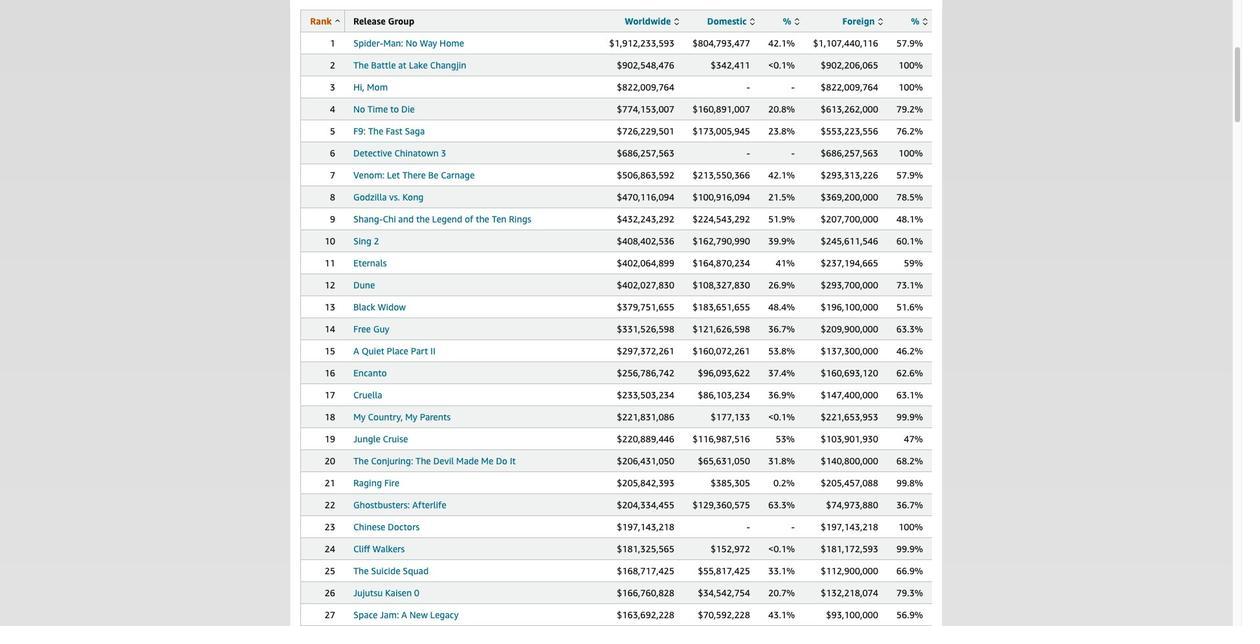 Task type: describe. For each thing, give the bounding box(es) containing it.
raging fire
[[353, 478, 400, 489]]

$160,072,261
[[693, 346, 750, 357]]

fire
[[384, 478, 400, 489]]

2 my from the left
[[405, 412, 418, 423]]

100% for $822,009,764
[[899, 82, 923, 93]]

encanto link
[[353, 368, 387, 379]]

free
[[353, 324, 371, 335]]

0 horizontal spatial a
[[353, 346, 359, 357]]

1 horizontal spatial a
[[401, 610, 407, 621]]

detective chinatown 3
[[353, 148, 446, 159]]

5
[[330, 126, 335, 137]]

0 vertical spatial no
[[406, 38, 417, 49]]

guy
[[373, 324, 389, 335]]

$160,693,120
[[821, 368, 879, 379]]

0 vertical spatial 2
[[330, 60, 335, 71]]

$385,305
[[711, 478, 750, 489]]

57.9% for $1,107,440,116
[[897, 38, 923, 49]]

42.1% for $213,550,366
[[768, 170, 795, 181]]

1 $197,143,218 from the left
[[617, 522, 675, 533]]

2 $197,143,218 from the left
[[821, 522, 879, 533]]

<0.1% for $342,411
[[768, 60, 795, 71]]

$162,790,990
[[693, 236, 750, 247]]

ten
[[492, 214, 507, 225]]

$121,626,598
[[693, 324, 750, 335]]

$293,313,226
[[821, 170, 879, 181]]

free guy link
[[353, 324, 389, 335]]

62.6%
[[897, 368, 923, 379]]

11
[[325, 258, 335, 269]]

godzilla vs. kong
[[353, 192, 424, 203]]

cruise
[[383, 434, 408, 445]]

$221,653,953
[[821, 412, 879, 423]]

$177,133
[[711, 412, 750, 423]]

21
[[325, 478, 335, 489]]

73.1%
[[897, 280, 923, 291]]

1
[[330, 38, 335, 49]]

there
[[402, 170, 426, 181]]

me
[[481, 456, 494, 467]]

legend
[[432, 214, 462, 225]]

sing 2 link
[[353, 236, 379, 247]]

lake
[[409, 60, 428, 71]]

cliff walkers link
[[353, 544, 405, 555]]

$164,870,234
[[693, 258, 750, 269]]

the for suicide
[[353, 566, 369, 577]]

a quiet place part ii link
[[353, 346, 436, 357]]

cliff walkers
[[353, 544, 405, 555]]

51.9%
[[768, 214, 795, 225]]

$256,786,742
[[617, 368, 675, 379]]

1 my from the left
[[353, 412, 366, 423]]

$408,402,536
[[617, 236, 675, 247]]

time
[[368, 104, 388, 115]]

way
[[420, 38, 437, 49]]

57.9% for $293,313,226
[[897, 170, 923, 181]]

2 $822,009,764 from the left
[[821, 82, 879, 93]]

19
[[325, 434, 335, 445]]

1 horizontal spatial 63.3%
[[897, 324, 923, 335]]

1 % from the left
[[783, 16, 792, 27]]

afterlife
[[412, 500, 446, 511]]

<0.1% for $152,972
[[768, 544, 795, 555]]

detective
[[353, 148, 392, 159]]

$96,093,622
[[698, 368, 750, 379]]

chi
[[383, 214, 396, 225]]

be
[[428, 170, 439, 181]]

venom: let there be carnage link
[[353, 170, 475, 181]]

no time to die link
[[353, 104, 415, 115]]

chinese
[[353, 522, 385, 533]]

<0.1% for $177,133
[[768, 412, 795, 423]]

0 vertical spatial 3
[[330, 82, 335, 93]]

rings
[[509, 214, 531, 225]]

let
[[387, 170, 400, 181]]

chinese doctors link
[[353, 522, 420, 533]]

kaisen
[[385, 588, 412, 599]]

space jam: a new legacy
[[353, 610, 459, 621]]

- down 0.2%
[[791, 522, 795, 533]]

$613,262,000
[[821, 104, 879, 115]]

76.2%
[[897, 126, 923, 137]]

$147,400,000
[[821, 390, 879, 401]]

raging fire link
[[353, 478, 400, 489]]

$65,631,050
[[698, 456, 750, 467]]

31.8%
[[768, 456, 795, 467]]

$369,200,000
[[821, 192, 879, 203]]

0.2%
[[774, 478, 795, 489]]

25
[[325, 566, 335, 577]]

100% for $197,143,218
[[899, 522, 923, 533]]

$331,526,598
[[617, 324, 675, 335]]

2 $686,257,563 from the left
[[821, 148, 879, 159]]

release
[[353, 16, 386, 27]]

the for battle
[[353, 60, 369, 71]]

42.1% for $804,793,477
[[768, 38, 795, 49]]

hi,
[[353, 82, 365, 93]]

ghostbusters:
[[353, 500, 410, 511]]

36.9%
[[768, 390, 795, 401]]

$173,005,945
[[693, 126, 750, 137]]

cruella
[[353, 390, 382, 401]]

kong
[[402, 192, 424, 203]]

2 the from the left
[[476, 214, 489, 225]]

53.8%
[[768, 346, 795, 357]]

$220,889,446
[[617, 434, 675, 445]]

1 horizontal spatial 2
[[374, 236, 379, 247]]

$181,325,565
[[617, 544, 675, 555]]

man:
[[383, 38, 403, 49]]

detective chinatown 3 link
[[353, 148, 446, 159]]

jujutsu
[[353, 588, 383, 599]]

16
[[325, 368, 335, 379]]

the right f9:
[[368, 126, 384, 137]]

sing
[[353, 236, 372, 247]]

fast
[[386, 126, 403, 137]]

vs.
[[389, 192, 400, 203]]

chinese doctors
[[353, 522, 420, 533]]

56.9%
[[897, 610, 923, 621]]

- down 23.8%
[[791, 148, 795, 159]]

47%
[[904, 434, 923, 445]]

the for conjuring:
[[353, 456, 369, 467]]

$432,243,292
[[617, 214, 675, 225]]

100% for $686,257,563
[[899, 148, 923, 159]]

99.9% for $181,172,593
[[897, 544, 923, 555]]

place
[[387, 346, 409, 357]]

- up $152,972
[[747, 522, 750, 533]]



Task type: locate. For each thing, give the bounding box(es) containing it.
0 vertical spatial <0.1%
[[768, 60, 795, 71]]

0 horizontal spatial my
[[353, 412, 366, 423]]

21.5%
[[768, 192, 795, 203]]

1 the from the left
[[416, 214, 430, 225]]

at
[[398, 60, 407, 71]]

1 horizontal spatial $822,009,764
[[821, 82, 879, 93]]

0 horizontal spatial 2
[[330, 60, 335, 71]]

1 100% from the top
[[899, 60, 923, 71]]

$293,700,000
[[821, 280, 879, 291]]

spider-man: no way home link
[[353, 38, 464, 49]]

my country, my parents link
[[353, 412, 451, 423]]

the battle at lake changjin
[[353, 60, 466, 71]]

1 horizontal spatial 3
[[441, 148, 446, 159]]

1 57.9% from the top
[[897, 38, 923, 49]]

100% for $902,206,065
[[899, 60, 923, 71]]

0 horizontal spatial no
[[353, 104, 365, 115]]

$137,300,000
[[821, 346, 879, 357]]

godzilla
[[353, 192, 387, 203]]

1 42.1% from the top
[[768, 38, 795, 49]]

the left devil
[[416, 456, 431, 467]]

no left way
[[406, 38, 417, 49]]

3 <0.1% from the top
[[768, 544, 795, 555]]

% link right foreign link
[[911, 16, 928, 27]]

- up 20.8%
[[791, 82, 795, 93]]

2 down 1
[[330, 60, 335, 71]]

1 vertical spatial a
[[401, 610, 407, 621]]

the up hi,
[[353, 60, 369, 71]]

<0.1% down 36.9%
[[768, 412, 795, 423]]

dune link
[[353, 280, 375, 291]]

of
[[465, 214, 473, 225]]

my
[[353, 412, 366, 423], [405, 412, 418, 423]]

36.7% down 99.8%
[[897, 500, 923, 511]]

2 right sing
[[374, 236, 379, 247]]

1 horizontal spatial $197,143,218
[[821, 522, 879, 533]]

2 42.1% from the top
[[768, 170, 795, 181]]

12
[[325, 280, 335, 291]]

- down the "$342,411"
[[747, 82, 750, 93]]

<0.1% up 33.1%
[[768, 544, 795, 555]]

0 horizontal spatial 63.3%
[[768, 500, 795, 511]]

1 horizontal spatial the
[[476, 214, 489, 225]]

a left "quiet" on the left bottom
[[353, 346, 359, 357]]

57.9% up 78.5%
[[897, 170, 923, 181]]

jungle cruise
[[353, 434, 408, 445]]

f9: the fast saga
[[353, 126, 425, 137]]

42.1% up 21.5%
[[768, 170, 795, 181]]

0 horizontal spatial %
[[783, 16, 792, 27]]

0 vertical spatial a
[[353, 346, 359, 357]]

51.6%
[[897, 302, 923, 313]]

1 horizontal spatial % link
[[911, 16, 928, 27]]

1 vertical spatial 42.1%
[[768, 170, 795, 181]]

26
[[325, 588, 335, 599]]

23
[[325, 522, 335, 533]]

99.8%
[[897, 478, 923, 489]]

it
[[510, 456, 516, 467]]

1 vertical spatial 36.7%
[[897, 500, 923, 511]]

1 $686,257,563 from the left
[[617, 148, 675, 159]]

0 horizontal spatial $197,143,218
[[617, 522, 675, 533]]

% right the domestic link
[[783, 16, 792, 27]]

$70,592,228
[[698, 610, 750, 621]]

0 horizontal spatial $822,009,764
[[617, 82, 675, 93]]

0 vertical spatial 42.1%
[[768, 38, 795, 49]]

0 vertical spatial 36.7%
[[768, 324, 795, 335]]

$207,700,000
[[821, 214, 879, 225]]

59%
[[904, 258, 923, 269]]

63.3% down 51.6%
[[897, 324, 923, 335]]

domestic link
[[707, 16, 755, 27]]

$686,257,563 down $726,229,501
[[617, 148, 675, 159]]

space
[[353, 610, 378, 621]]

78.5%
[[897, 192, 923, 203]]

1 vertical spatial 99.9%
[[897, 544, 923, 555]]

$197,143,218 down $204,334,455
[[617, 522, 675, 533]]

$116,987,516
[[693, 434, 750, 445]]

shang-chi and the legend of the ten rings link
[[353, 214, 531, 225]]

-
[[747, 82, 750, 93], [791, 82, 795, 93], [747, 148, 750, 159], [791, 148, 795, 159], [747, 522, 750, 533], [791, 522, 795, 533]]

godzilla vs. kong link
[[353, 192, 424, 203]]

36.7% up 53.8% at the bottom right of the page
[[768, 324, 795, 335]]

chinatown
[[395, 148, 439, 159]]

the battle at lake changjin link
[[353, 60, 466, 71]]

$197,143,218 up $181,172,593
[[821, 522, 879, 533]]

1 $822,009,764 from the left
[[617, 82, 675, 93]]

$686,257,563 up '$293,313,226'
[[821, 148, 879, 159]]

1 horizontal spatial 36.7%
[[897, 500, 923, 511]]

1 99.9% from the top
[[897, 412, 923, 423]]

$183,651,655
[[693, 302, 750, 313]]

$506,863,592
[[617, 170, 675, 181]]

57.9% right the $1,107,440,116
[[897, 38, 923, 49]]

my up jungle
[[353, 412, 366, 423]]

68.2%
[[897, 456, 923, 467]]

79.3%
[[897, 588, 923, 599]]

worldwide link
[[625, 16, 679, 27]]

2 % from the left
[[911, 16, 920, 27]]

48.4%
[[768, 302, 795, 313]]

$34,542,754
[[698, 588, 750, 599]]

eternals link
[[353, 258, 387, 269]]

0 horizontal spatial 36.7%
[[768, 324, 795, 335]]

0 vertical spatial 57.9%
[[897, 38, 923, 49]]

jungle cruise link
[[353, 434, 408, 445]]

$152,972
[[711, 544, 750, 555]]

home
[[440, 38, 464, 49]]

jungle
[[353, 434, 381, 445]]

2 vertical spatial <0.1%
[[768, 544, 795, 555]]

% link right the domestic link
[[783, 16, 800, 27]]

3 up "carnage"
[[441, 148, 446, 159]]

the right and
[[416, 214, 430, 225]]

27
[[325, 610, 335, 621]]

99.9% for $221,653,953
[[897, 412, 923, 423]]

mom
[[367, 82, 388, 93]]

1 vertical spatial 63.3%
[[768, 500, 795, 511]]

0 horizontal spatial $686,257,563
[[617, 148, 675, 159]]

24
[[325, 544, 335, 555]]

99.9% up 66.9%
[[897, 544, 923, 555]]

3 100% from the top
[[899, 148, 923, 159]]

42.1% right $804,793,477
[[768, 38, 795, 49]]

22
[[325, 500, 335, 511]]

46.2%
[[897, 346, 923, 357]]

2 <0.1% from the top
[[768, 412, 795, 423]]

new
[[410, 610, 428, 621]]

0 horizontal spatial 3
[[330, 82, 335, 93]]

no time to die
[[353, 104, 415, 115]]

23.8%
[[768, 126, 795, 137]]

$822,009,764 up $613,262,000
[[821, 82, 879, 93]]

2 100% from the top
[[899, 82, 923, 93]]

no left time on the left
[[353, 104, 365, 115]]

$774,153,007
[[617, 104, 675, 115]]

the right of
[[476, 214, 489, 225]]

% right foreign link
[[911, 16, 920, 27]]

$902,548,476
[[617, 60, 675, 71]]

$205,457,088
[[821, 478, 879, 489]]

country,
[[368, 412, 403, 423]]

part
[[411, 346, 428, 357]]

1 horizontal spatial no
[[406, 38, 417, 49]]

shang-chi and the legend of the ten rings
[[353, 214, 531, 225]]

1 vertical spatial 57.9%
[[897, 170, 923, 181]]

0 vertical spatial 99.9%
[[897, 412, 923, 423]]

1 horizontal spatial %
[[911, 16, 920, 27]]

my left parents on the bottom of the page
[[405, 412, 418, 423]]

a left new
[[401, 610, 407, 621]]

$1,912,233,593
[[609, 38, 675, 49]]

conjuring:
[[371, 456, 413, 467]]

the down jungle
[[353, 456, 369, 467]]

1 % link from the left
[[783, 16, 800, 27]]

2 57.9% from the top
[[897, 170, 923, 181]]

group
[[388, 16, 415, 27]]

hi, mom
[[353, 82, 388, 93]]

4 100% from the top
[[899, 522, 923, 533]]

$197,143,218
[[617, 522, 675, 533], [821, 522, 879, 533]]

1 vertical spatial 3
[[441, 148, 446, 159]]

3 up 4
[[330, 82, 335, 93]]

41%
[[776, 258, 795, 269]]

$553,223,556
[[821, 126, 879, 137]]

1 vertical spatial <0.1%
[[768, 412, 795, 423]]

1 vertical spatial 2
[[374, 236, 379, 247]]

1 <0.1% from the top
[[768, 60, 795, 71]]

$163,692,228
[[617, 610, 675, 621]]

63.3% down 0.2%
[[768, 500, 795, 511]]

$822,009,764
[[617, 82, 675, 93], [821, 82, 879, 93]]

0 horizontal spatial the
[[416, 214, 430, 225]]

0 vertical spatial 63.3%
[[897, 324, 923, 335]]

$822,009,764 down the $902,548,476 on the top
[[617, 82, 675, 93]]

<0.1% up 20.8%
[[768, 60, 795, 71]]

2 % link from the left
[[911, 16, 928, 27]]

15
[[325, 346, 335, 357]]

doctors
[[388, 522, 420, 533]]

jam:
[[380, 610, 399, 621]]

1 horizontal spatial my
[[405, 412, 418, 423]]

- up the $213,550,366
[[747, 148, 750, 159]]

free guy
[[353, 324, 389, 335]]

the down cliff
[[353, 566, 369, 577]]

$402,064,899
[[617, 258, 675, 269]]

20.7%
[[768, 588, 795, 599]]

1 horizontal spatial $686,257,563
[[821, 148, 879, 159]]

0 horizontal spatial % link
[[783, 16, 800, 27]]

% link
[[783, 16, 800, 27], [911, 16, 928, 27]]

37.4%
[[768, 368, 795, 379]]

no
[[406, 38, 417, 49], [353, 104, 365, 115]]

$168,717,425
[[617, 566, 675, 577]]

42.1%
[[768, 38, 795, 49], [768, 170, 795, 181]]

99.9% down 63.1%
[[897, 412, 923, 423]]

1 vertical spatial no
[[353, 104, 365, 115]]

the conjuring: the devil made me do it link
[[353, 456, 516, 467]]

f9: the fast saga link
[[353, 126, 425, 137]]

2 99.9% from the top
[[897, 544, 923, 555]]

suicide
[[371, 566, 401, 577]]



Task type: vqa. For each thing, say whether or not it's contained in the screenshot.


